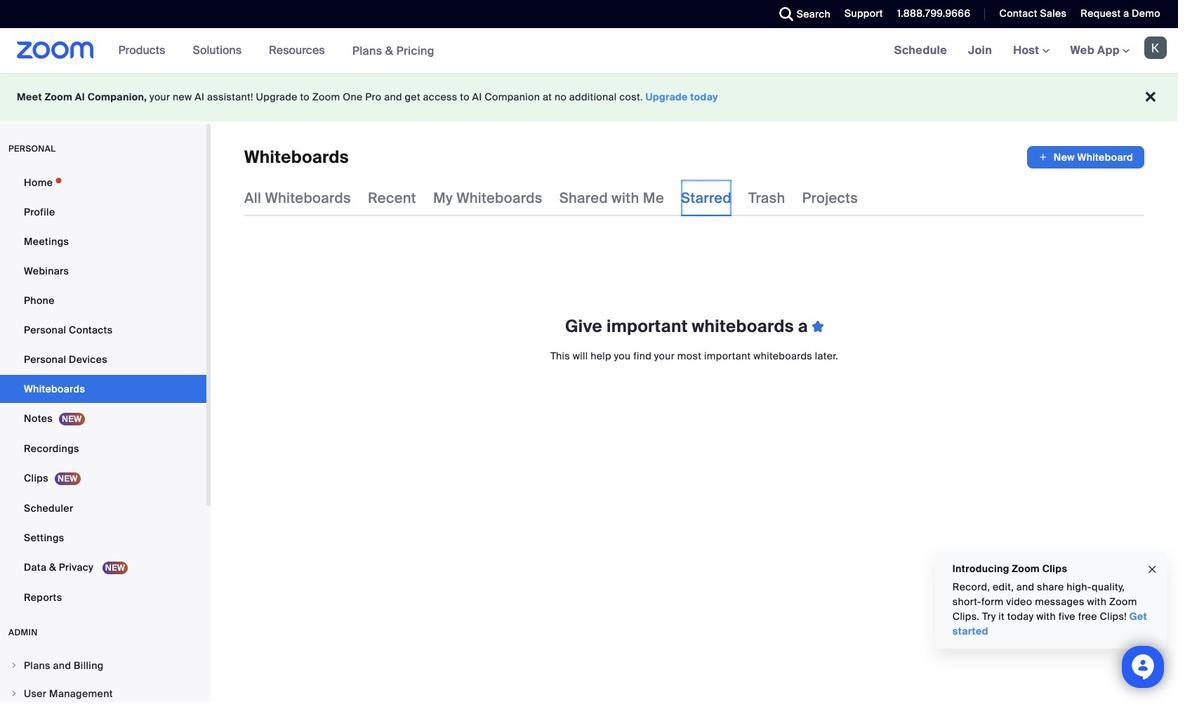 Task type: locate. For each thing, give the bounding box(es) containing it.
my whiteboards
[[433, 189, 543, 207]]

all whiteboards
[[244, 189, 351, 207]]

right image down admin
[[10, 661, 18, 670]]

starred
[[681, 189, 732, 207]]

&
[[385, 43, 393, 58], [49, 561, 56, 574]]

1 vertical spatial with
[[1087, 595, 1107, 608]]

right image inside plans and billing menu item
[[10, 661, 18, 670]]

add image
[[1038, 150, 1048, 164]]

0 horizontal spatial with
[[612, 189, 639, 207]]

later.
[[815, 350, 838, 362]]

will
[[573, 350, 588, 362]]

important right most
[[704, 350, 751, 362]]

right image for plans
[[10, 661, 18, 670]]

2 vertical spatial with
[[1037, 610, 1056, 623]]

0 vertical spatial personal
[[24, 324, 66, 336]]

and left get
[[384, 91, 402, 103]]

personal inside personal devices link
[[24, 353, 66, 366]]

to down the resources dropdown button
[[300, 91, 310, 103]]

join
[[968, 43, 992, 58]]

whiteboards
[[692, 315, 794, 337], [753, 350, 812, 362]]

webinars
[[24, 265, 69, 277]]

and
[[384, 91, 402, 103], [1017, 581, 1035, 593], [53, 659, 71, 672]]

0 vertical spatial right image
[[10, 661, 18, 670]]

plans
[[352, 43, 382, 58], [24, 659, 50, 672]]

0 horizontal spatial clips
[[24, 472, 48, 484]]

with down messages on the right
[[1037, 610, 1056, 623]]

admin menu menu
[[0, 652, 206, 702]]

personal inside personal contacts link
[[24, 324, 66, 336]]

most
[[677, 350, 702, 362]]

settings
[[24, 531, 64, 544]]

1 horizontal spatial ai
[[195, 91, 204, 103]]

0 horizontal spatial today
[[690, 91, 718, 103]]

2 to from the left
[[460, 91, 470, 103]]

whiteboards up this will help you find your most important whiteboards later.
[[692, 315, 794, 337]]

reports link
[[0, 583, 206, 612]]

& right data
[[49, 561, 56, 574]]

get started link
[[953, 610, 1147, 638]]

0 vertical spatial important
[[607, 315, 688, 337]]

0 horizontal spatial and
[[53, 659, 71, 672]]

pricing
[[396, 43, 435, 58]]

zoom logo image
[[17, 41, 94, 59]]

1 vertical spatial plans
[[24, 659, 50, 672]]

1 horizontal spatial to
[[460, 91, 470, 103]]

0 vertical spatial with
[[612, 189, 639, 207]]

personal down phone
[[24, 324, 66, 336]]

personal for personal devices
[[24, 353, 66, 366]]

plans up 'user'
[[24, 659, 50, 672]]

ai right 'new'
[[195, 91, 204, 103]]

2 horizontal spatial ai
[[472, 91, 482, 103]]

zoom up clips!
[[1109, 595, 1137, 608]]

whiteboards down personal devices
[[24, 383, 85, 395]]

whiteboards
[[244, 146, 349, 168], [265, 189, 351, 207], [456, 189, 543, 207], [24, 383, 85, 395]]

1 horizontal spatial plans
[[352, 43, 382, 58]]

contact sales link
[[989, 0, 1070, 28], [999, 7, 1067, 20]]

close image
[[1147, 561, 1158, 577]]

plans & pricing link
[[352, 43, 435, 58], [352, 43, 435, 58]]

plans inside menu item
[[24, 659, 50, 672]]

banner
[[0, 28, 1178, 74]]

ai left companion
[[472, 91, 482, 103]]

profile picture image
[[1144, 37, 1167, 59]]

0 vertical spatial and
[[384, 91, 402, 103]]

a
[[1123, 7, 1129, 20], [798, 315, 808, 337]]

1 vertical spatial &
[[49, 561, 56, 574]]

with left me
[[612, 189, 639, 207]]

2 right image from the top
[[10, 689, 18, 698]]

recordings
[[24, 442, 79, 455]]

1 ai from the left
[[75, 91, 85, 103]]

3 ai from the left
[[472, 91, 482, 103]]

& inside data & privacy link
[[49, 561, 56, 574]]

data & privacy
[[24, 561, 96, 574]]

2 vertical spatial and
[[53, 659, 71, 672]]

1 horizontal spatial your
[[654, 350, 675, 362]]

settings link
[[0, 524, 206, 552]]

it
[[999, 610, 1005, 623]]

meetings link
[[0, 227, 206, 256]]

1 vertical spatial today
[[1007, 610, 1034, 623]]

home
[[24, 176, 53, 189]]

right image left 'user'
[[10, 689, 18, 698]]

web app
[[1070, 43, 1120, 58]]

your left 'new'
[[150, 91, 170, 103]]

0 vertical spatial whiteboards
[[692, 315, 794, 337]]

whiteboards left later.
[[753, 350, 812, 362]]

free
[[1078, 610, 1097, 623]]

1 horizontal spatial and
[[384, 91, 402, 103]]

upgrade down product information navigation
[[256, 91, 297, 103]]

0 horizontal spatial &
[[49, 561, 56, 574]]

today
[[690, 91, 718, 103], [1007, 610, 1034, 623]]

1 vertical spatial your
[[654, 350, 675, 362]]

meetings navigation
[[884, 28, 1178, 74]]

1 horizontal spatial today
[[1007, 610, 1034, 623]]

& left pricing on the left
[[385, 43, 393, 58]]

& inside product information navigation
[[385, 43, 393, 58]]

0 horizontal spatial plans
[[24, 659, 50, 672]]

1 vertical spatial and
[[1017, 581, 1035, 593]]

0 horizontal spatial important
[[607, 315, 688, 337]]

your right find
[[654, 350, 675, 362]]

whiteboards right my
[[456, 189, 543, 207]]

right image inside user management menu item
[[10, 689, 18, 698]]

shared
[[559, 189, 608, 207]]

1 horizontal spatial a
[[1123, 7, 1129, 20]]

and left billing
[[53, 659, 71, 672]]

1 right image from the top
[[10, 661, 18, 670]]

plans and billing
[[24, 659, 104, 672]]

support link
[[834, 0, 887, 28], [845, 7, 883, 20]]

scheduler
[[24, 502, 73, 515]]

1 horizontal spatial important
[[704, 350, 751, 362]]

ai left the companion,
[[75, 91, 85, 103]]

form
[[982, 595, 1004, 608]]

projects
[[802, 189, 858, 207]]

0 horizontal spatial your
[[150, 91, 170, 103]]

0 horizontal spatial upgrade
[[256, 91, 297, 103]]

important
[[607, 315, 688, 337], [704, 350, 751, 362]]

started
[[953, 625, 989, 638]]

notes
[[24, 412, 53, 425]]

sales
[[1040, 7, 1067, 20]]

0 vertical spatial clips
[[24, 472, 48, 484]]

your
[[150, 91, 170, 103], [654, 350, 675, 362]]

clips up scheduler
[[24, 472, 48, 484]]

pro
[[365, 91, 382, 103]]

clips
[[24, 472, 48, 484], [1043, 562, 1068, 575]]

0 vertical spatial today
[[690, 91, 718, 103]]

2 personal from the top
[[24, 353, 66, 366]]

2 horizontal spatial and
[[1017, 581, 1035, 593]]

& for pricing
[[385, 43, 393, 58]]

1 horizontal spatial upgrade
[[646, 91, 688, 103]]

search button
[[769, 0, 834, 28]]

0 vertical spatial &
[[385, 43, 393, 58]]

edit,
[[993, 581, 1014, 593]]

plans inside product information navigation
[[352, 43, 382, 58]]

plans and billing menu item
[[0, 652, 206, 679]]

plans up meet zoom ai companion, your new ai assistant! upgrade to zoom one pro and get access to ai companion at no additional cost. upgrade today
[[352, 43, 382, 58]]

personal down personal contacts
[[24, 353, 66, 366]]

with up free on the bottom
[[1087, 595, 1107, 608]]

0 vertical spatial your
[[150, 91, 170, 103]]

find
[[633, 350, 652, 362]]

upgrade right cost.
[[646, 91, 688, 103]]

0 vertical spatial plans
[[352, 43, 382, 58]]

0 horizontal spatial to
[[300, 91, 310, 103]]

new whiteboard
[[1054, 151, 1133, 164]]

1 vertical spatial right image
[[10, 689, 18, 698]]

1 vertical spatial a
[[798, 315, 808, 337]]

1 vertical spatial clips
[[1043, 562, 1068, 575]]

1 upgrade from the left
[[256, 91, 297, 103]]

privacy
[[59, 561, 93, 574]]

important up find
[[607, 315, 688, 337]]

1 vertical spatial important
[[704, 350, 751, 362]]

host
[[1013, 43, 1042, 58]]

1 vertical spatial personal
[[24, 353, 66, 366]]

and up video
[[1017, 581, 1035, 593]]

short-
[[953, 595, 982, 608]]

whiteboards inside "link"
[[24, 383, 85, 395]]

1 to from the left
[[300, 91, 310, 103]]

1 horizontal spatial clips
[[1043, 562, 1068, 575]]

meet zoom ai companion, footer
[[0, 73, 1178, 121]]

to right 'access'
[[460, 91, 470, 103]]

1 personal from the top
[[24, 324, 66, 336]]

clips up share
[[1043, 562, 1068, 575]]

search
[[797, 8, 831, 20]]

plans & pricing
[[352, 43, 435, 58]]

resources
[[269, 43, 325, 58]]

solutions button
[[193, 28, 248, 73]]

new whiteboard application
[[1027, 146, 1144, 169]]

access
[[423, 91, 457, 103]]

0 horizontal spatial ai
[[75, 91, 85, 103]]

right image
[[10, 661, 18, 670], [10, 689, 18, 698]]

and inside record, edit, and share high-quality, short-form video messages with zoom clips. try it today with five free clips!
[[1017, 581, 1035, 593]]

personal
[[24, 324, 66, 336], [24, 353, 66, 366]]

1 horizontal spatial &
[[385, 43, 393, 58]]

phone
[[24, 294, 55, 307]]



Task type: vqa. For each thing, say whether or not it's contained in the screenshot.
Tabs of Zoom Services tab list
no



Task type: describe. For each thing, give the bounding box(es) containing it.
meetings
[[24, 235, 69, 248]]

right image for user
[[10, 689, 18, 698]]

demo
[[1132, 7, 1161, 20]]

and inside menu item
[[53, 659, 71, 672]]

tabs of all whiteboard page tab list
[[244, 180, 858, 216]]

get
[[405, 91, 420, 103]]

me
[[643, 189, 664, 207]]

home link
[[0, 169, 206, 197]]

management
[[49, 687, 113, 700]]

scheduler link
[[0, 494, 206, 522]]

schedule link
[[884, 28, 958, 73]]

no
[[555, 91, 567, 103]]

notes link
[[0, 404, 206, 433]]

help
[[591, 350, 611, 362]]

zoom up 'edit,'
[[1012, 562, 1040, 575]]

data & privacy link
[[0, 553, 206, 582]]

0 vertical spatial a
[[1123, 7, 1129, 20]]

share
[[1037, 581, 1064, 593]]

personal devices
[[24, 353, 107, 366]]

quality,
[[1092, 581, 1125, 593]]

zoom right meet
[[45, 91, 72, 103]]

web app button
[[1070, 43, 1130, 58]]

app
[[1097, 43, 1120, 58]]

products button
[[118, 28, 172, 73]]

request
[[1081, 7, 1121, 20]]

new
[[173, 91, 192, 103]]

product information navigation
[[108, 28, 445, 74]]

products
[[118, 43, 165, 58]]

web
[[1070, 43, 1095, 58]]

whiteboards right all
[[265, 189, 351, 207]]

schedule
[[894, 43, 947, 58]]

user management
[[24, 687, 113, 700]]

admin
[[8, 627, 38, 638]]

assistant!
[[207, 91, 253, 103]]

companion,
[[88, 91, 147, 103]]

personal contacts link
[[0, 316, 206, 344]]

whiteboards link
[[0, 375, 206, 403]]

trash
[[749, 189, 785, 207]]

2 horizontal spatial with
[[1087, 595, 1107, 608]]

cost.
[[619, 91, 643, 103]]

today inside record, edit, and share high-quality, short-form video messages with zoom clips. try it today with five free clips!
[[1007, 610, 1034, 623]]

personal menu menu
[[0, 169, 206, 613]]

webinars link
[[0, 257, 206, 285]]

data
[[24, 561, 46, 574]]

get started
[[953, 610, 1147, 638]]

upgrade today link
[[646, 91, 718, 103]]

profile link
[[0, 198, 206, 226]]

phone link
[[0, 286, 206, 315]]

1.888.799.9666
[[897, 7, 971, 20]]

0 horizontal spatial a
[[798, 315, 808, 337]]

with inside tabs of all whiteboard page tab list
[[612, 189, 639, 207]]

support
[[845, 7, 883, 20]]

meet
[[17, 91, 42, 103]]

this
[[550, 350, 570, 362]]

meet zoom ai companion, your new ai assistant! upgrade to zoom one pro and get access to ai companion at no additional cost. upgrade today
[[17, 91, 718, 103]]

messages
[[1035, 595, 1085, 608]]

clips!
[[1100, 610, 1127, 623]]

zoom left one
[[312, 91, 340, 103]]

user management menu item
[[0, 680, 206, 702]]

whiteboard
[[1077, 151, 1133, 164]]

whiteboards up all whiteboards
[[244, 146, 349, 168]]

clips link
[[0, 464, 206, 493]]

all
[[244, 189, 261, 207]]

today inside the meet zoom ai companion, footer
[[690, 91, 718, 103]]

profile
[[24, 206, 55, 218]]

resources button
[[269, 28, 331, 73]]

additional
[[569, 91, 617, 103]]

record, edit, and share high-quality, short-form video messages with zoom clips. try it today with five free clips!
[[953, 581, 1137, 623]]

& for privacy
[[49, 561, 56, 574]]

1 horizontal spatial with
[[1037, 610, 1056, 623]]

personal for personal contacts
[[24, 324, 66, 336]]

give
[[565, 315, 602, 337]]

new whiteboard button
[[1027, 146, 1144, 169]]

video
[[1006, 595, 1033, 608]]

reports
[[24, 591, 62, 604]]

shared with me
[[559, 189, 664, 207]]

banner containing products
[[0, 28, 1178, 74]]

get
[[1130, 610, 1147, 623]]

one
[[343, 91, 363, 103]]

introducing
[[953, 562, 1010, 575]]

2 ai from the left
[[195, 91, 204, 103]]

this will help you find your most important whiteboards later.
[[550, 350, 838, 362]]

1 vertical spatial whiteboards
[[753, 350, 812, 362]]

personal contacts
[[24, 324, 113, 336]]

five
[[1059, 610, 1076, 623]]

contact
[[999, 7, 1038, 20]]

solutions
[[193, 43, 242, 58]]

host button
[[1013, 43, 1049, 58]]

devices
[[69, 353, 107, 366]]

clips.
[[953, 610, 980, 623]]

and inside the meet zoom ai companion, footer
[[384, 91, 402, 103]]

contact sales
[[999, 7, 1067, 20]]

plans for plans and billing
[[24, 659, 50, 672]]

contacts
[[69, 324, 113, 336]]

you
[[614, 350, 631, 362]]

introducing zoom clips
[[953, 562, 1068, 575]]

zoom inside record, edit, and share high-quality, short-form video messages with zoom clips. try it today with five free clips!
[[1109, 595, 1137, 608]]

at
[[543, 91, 552, 103]]

companion
[[485, 91, 540, 103]]

user
[[24, 687, 47, 700]]

plans for plans & pricing
[[352, 43, 382, 58]]

2 upgrade from the left
[[646, 91, 688, 103]]

personal
[[8, 143, 56, 154]]

your inside the meet zoom ai companion, footer
[[150, 91, 170, 103]]

clips inside personal menu menu
[[24, 472, 48, 484]]

try
[[982, 610, 996, 623]]

new
[[1054, 151, 1075, 164]]

billing
[[74, 659, 104, 672]]



